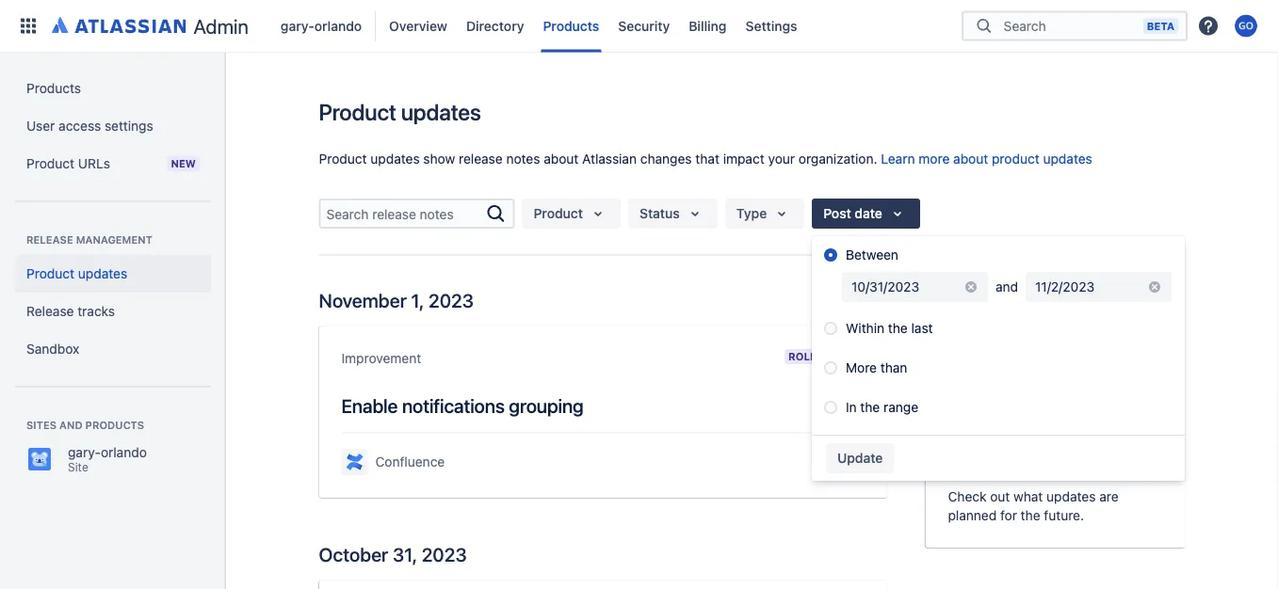Task type: vqa. For each thing, say whether or not it's contained in the screenshot.
the to the middle
yes



Task type: locate. For each thing, give the bounding box(es) containing it.
post
[[824, 206, 851, 221]]

toggle navigation image
[[207, 75, 249, 113]]

november 1, 2023
[[319, 289, 474, 311]]

2 release from the top
[[26, 304, 74, 319]]

31,
[[393, 544, 417, 566]]

1 horizontal spatial the
[[888, 321, 908, 336]]

0 vertical spatial orlando
[[315, 18, 362, 33]]

products left security
[[543, 18, 599, 33]]

2023 right 31,
[[422, 544, 467, 566]]

product down gary-orlando link
[[319, 99, 396, 125]]

1 vertical spatial release
[[26, 304, 74, 319]]

1 horizontal spatial gary-
[[281, 18, 315, 33]]

improvement
[[342, 351, 421, 367]]

release inside release tracks link
[[26, 304, 74, 319]]

1 horizontal spatial orlando
[[315, 18, 362, 33]]

1 vertical spatial products
[[26, 81, 81, 96]]

the for within
[[888, 321, 908, 336]]

release left the 'management'
[[26, 234, 73, 246]]

in the range
[[846, 400, 919, 416]]

release up sandbox
[[26, 304, 74, 319]]

release
[[26, 234, 73, 246], [26, 304, 74, 319]]

release tracks link
[[15, 293, 211, 331]]

settings link
[[740, 11, 803, 41]]

site
[[68, 461, 88, 474]]

learn
[[881, 151, 915, 167]]

0 vertical spatial products
[[543, 18, 599, 33]]

0 vertical spatial release
[[26, 234, 73, 246]]

than
[[881, 360, 908, 376]]

grouping
[[509, 395, 584, 417]]

products
[[85, 420, 144, 432]]

1 vertical spatial 2023
[[422, 544, 467, 566]]

gary- inside gary-orlando site
[[68, 445, 101, 461]]

confluence image
[[343, 451, 366, 474], [343, 451, 366, 474]]

open datetime selection image
[[887, 203, 909, 225]]

orlando
[[315, 18, 362, 33], [101, 445, 147, 461]]

confluence
[[375, 455, 445, 470]]

orlando inside gary-orlando link
[[315, 18, 362, 33]]

about right notes
[[544, 151, 579, 167]]

updates left show
[[371, 151, 420, 167]]

1 about from the left
[[544, 151, 579, 167]]

changes
[[641, 151, 692, 167]]

sites
[[26, 420, 57, 432]]

about
[[544, 151, 579, 167], [954, 151, 989, 167]]

1 vertical spatial gary-
[[68, 445, 101, 461]]

product up release tracks
[[26, 266, 74, 282]]

updates up the future.
[[1047, 489, 1096, 505]]

product updates up show
[[319, 99, 481, 125]]

None radio
[[824, 249, 838, 262], [824, 322, 838, 335], [824, 362, 838, 375], [824, 249, 838, 262], [824, 322, 838, 335], [824, 362, 838, 375]]

update
[[838, 451, 883, 466]]

admin
[[194, 14, 249, 38]]

2023 for november 1, 2023
[[429, 289, 474, 311]]

1 vertical spatial product updates
[[26, 266, 127, 282]]

user
[[26, 118, 55, 134]]

rolling out
[[789, 351, 862, 363]]

notifications
[[402, 395, 505, 417]]

orlando down products on the left bottom of the page
[[101, 445, 147, 461]]

0 horizontal spatial orlando
[[101, 445, 147, 461]]

gary- down 'sites and products'
[[68, 445, 101, 461]]

more
[[846, 360, 877, 376]]

1 horizontal spatial about
[[954, 151, 989, 167]]

clear image
[[964, 280, 979, 295]]

0 vertical spatial products link
[[538, 11, 605, 41]]

orlando for gary-orlando site
[[101, 445, 147, 461]]

product urls
[[26, 156, 110, 171]]

1 vertical spatial orlando
[[101, 445, 147, 461]]

orlando for gary-orlando
[[315, 18, 362, 33]]

product inside product updates link
[[26, 266, 74, 282]]

1 horizontal spatial product updates
[[319, 99, 481, 125]]

the
[[888, 321, 908, 336], [861, 400, 880, 416], [1021, 508, 1041, 524]]

1 vertical spatial and
[[59, 420, 82, 432]]

0 horizontal spatial about
[[544, 151, 579, 167]]

2 horizontal spatial the
[[1021, 508, 1041, 524]]

the left last
[[888, 321, 908, 336]]

product down user
[[26, 156, 74, 171]]

impact
[[723, 151, 765, 167]]

and right sites
[[59, 420, 82, 432]]

0 horizontal spatial the
[[861, 400, 880, 416]]

atlassian
[[582, 151, 637, 167]]

security
[[618, 18, 670, 33]]

update button
[[826, 444, 895, 474]]

directory link
[[461, 11, 530, 41]]

gary- inside global navigation element
[[281, 18, 315, 33]]

gary- right admin
[[281, 18, 315, 33]]

more than
[[846, 360, 908, 376]]

enable
[[342, 395, 398, 417]]

0 vertical spatial and
[[996, 279, 1019, 295]]

urls
[[78, 156, 110, 171]]

product updates
[[319, 99, 481, 125], [26, 266, 127, 282]]

2023 right 1,
[[429, 289, 474, 311]]

1 horizontal spatial products
[[543, 18, 599, 33]]

gary-
[[281, 18, 315, 33], [68, 445, 101, 461]]

billing
[[689, 18, 727, 33]]

about right 'more' on the right top
[[954, 151, 989, 167]]

beta
[[1147, 20, 1175, 32]]

settings
[[746, 18, 798, 33]]

orlando inside gary-orlando site
[[101, 445, 147, 461]]

check
[[948, 489, 987, 505]]

product
[[319, 99, 396, 125], [319, 151, 367, 167], [26, 156, 74, 171], [534, 206, 583, 221], [26, 266, 74, 282]]

product updates link
[[15, 255, 211, 293]]

out
[[990, 489, 1010, 505]]

the down what
[[1021, 508, 1041, 524]]

october
[[319, 544, 388, 566]]

products
[[543, 18, 599, 33], [26, 81, 81, 96]]

appswitcher icon image
[[17, 15, 40, 37]]

1,
[[411, 289, 424, 311]]

orlando left overview
[[315, 18, 362, 33]]

2023
[[429, 289, 474, 311], [422, 544, 467, 566]]

the right in in the bottom right of the page
[[861, 400, 880, 416]]

1 vertical spatial the
[[861, 400, 880, 416]]

1 release from the top
[[26, 234, 73, 246]]

release for release management
[[26, 234, 73, 246]]

user access settings link
[[15, 107, 211, 145]]

atlassian image
[[52, 13, 186, 36], [52, 13, 186, 36]]

0 vertical spatial gary-
[[281, 18, 315, 33]]

global navigation element
[[11, 0, 962, 52]]

1 horizontal spatial products link
[[538, 11, 605, 41]]

updates
[[401, 99, 481, 125], [371, 151, 420, 167], [1044, 151, 1093, 167], [78, 266, 127, 282], [1047, 489, 1096, 505]]

that
[[696, 151, 720, 167]]

type
[[737, 206, 767, 221]]

0 vertical spatial product updates
[[319, 99, 481, 125]]

product updates down release management
[[26, 266, 127, 282]]

your
[[768, 151, 795, 167]]

1 horizontal spatial and
[[996, 279, 1019, 295]]

updates up show
[[401, 99, 481, 125]]

products link up settings
[[15, 70, 211, 107]]

0 vertical spatial the
[[888, 321, 908, 336]]

0 horizontal spatial products
[[26, 81, 81, 96]]

products up user
[[26, 81, 81, 96]]

product right search icon
[[534, 206, 583, 221]]

security link
[[613, 11, 676, 41]]

2 about from the left
[[954, 151, 989, 167]]

0 horizontal spatial gary-
[[68, 445, 101, 461]]

and
[[996, 279, 1019, 295], [59, 420, 82, 432]]

2 vertical spatial the
[[1021, 508, 1041, 524]]

products link left security link
[[538, 11, 605, 41]]

status button
[[628, 199, 718, 229]]

0 vertical spatial 2023
[[429, 289, 474, 311]]

None radio
[[824, 401, 838, 415]]

10/31/2023
[[852, 279, 920, 295]]

and right clear icon
[[996, 279, 1019, 295]]

products link
[[538, 11, 605, 41], [15, 70, 211, 107]]

0 horizontal spatial products link
[[15, 70, 211, 107]]

last
[[912, 321, 933, 336]]

more
[[919, 151, 950, 167]]

in
[[846, 400, 857, 416]]



Task type: describe. For each thing, give the bounding box(es) containing it.
status
[[640, 206, 680, 221]]

are
[[1100, 489, 1119, 505]]

the for in
[[861, 400, 880, 416]]

overview
[[389, 18, 448, 33]]

learn more about product updates link
[[881, 151, 1093, 167]]

settings
[[105, 118, 153, 134]]

rolling
[[789, 351, 836, 363]]

product
[[992, 151, 1040, 167]]

clear image
[[1148, 280, 1163, 295]]

sandbox
[[26, 342, 79, 357]]

within
[[846, 321, 885, 336]]

updates right product
[[1044, 151, 1093, 167]]

search image
[[485, 203, 507, 225]]

november
[[319, 289, 407, 311]]

product up search text box
[[319, 151, 367, 167]]

october 31, 2023
[[319, 544, 467, 566]]

notes
[[506, 151, 540, 167]]

post date
[[824, 206, 883, 221]]

release management
[[26, 234, 153, 246]]

Search field
[[998, 9, 1144, 43]]

search icon image
[[973, 16, 996, 35]]

range
[[884, 400, 919, 416]]

release tracks
[[26, 304, 115, 319]]

11/2/2023
[[1035, 279, 1095, 295]]

within the last
[[846, 321, 933, 336]]

management
[[76, 234, 153, 246]]

date
[[855, 206, 883, 221]]

show
[[423, 151, 455, 167]]

gary- for gary-orlando site
[[68, 445, 101, 461]]

1 vertical spatial products link
[[15, 70, 211, 107]]

release
[[459, 151, 503, 167]]

sandbox link
[[15, 331, 211, 368]]

gary-orlando link
[[275, 11, 368, 41]]

enable notifications grouping
[[342, 395, 584, 417]]

out
[[839, 351, 862, 363]]

new
[[171, 158, 196, 170]]

gary-orlando
[[281, 18, 362, 33]]

overview link
[[384, 11, 453, 41]]

post date button
[[812, 199, 920, 229]]

product inside product popup button
[[534, 206, 583, 221]]

directory
[[466, 18, 524, 33]]

what
[[1014, 489, 1043, 505]]

planned
[[948, 508, 997, 524]]

products inside global navigation element
[[543, 18, 599, 33]]

help icon image
[[1198, 15, 1220, 37]]

between
[[846, 247, 899, 263]]

0 horizontal spatial product updates
[[26, 266, 127, 282]]

gary-orlando site
[[68, 445, 147, 474]]

0 horizontal spatial and
[[59, 420, 82, 432]]

gary- for gary-orlando
[[281, 18, 315, 33]]

for
[[1001, 508, 1017, 524]]

sites and products
[[26, 420, 144, 432]]

organization.
[[799, 151, 878, 167]]

future.
[[1044, 508, 1085, 524]]

product button
[[522, 199, 621, 229]]

billing link
[[683, 11, 733, 41]]

2023 for october 31, 2023
[[422, 544, 467, 566]]

release for release tracks
[[26, 304, 74, 319]]

updates inside check out what updates are planned for the future.
[[1047, 489, 1096, 505]]

type button
[[725, 199, 805, 229]]

user access settings
[[26, 118, 153, 134]]

account image
[[1235, 15, 1258, 37]]

admin banner
[[0, 0, 1279, 53]]

Search text field
[[321, 201, 485, 227]]

updates down the 'management'
[[78, 266, 127, 282]]

check out what updates are planned for the future. link
[[926, 327, 1186, 548]]

product updates show release notes about atlassian changes that impact your organization. learn more about product updates
[[319, 151, 1093, 167]]

check out what updates are planned for the future.
[[948, 489, 1119, 524]]

tracks
[[78, 304, 115, 319]]

the inside check out what updates are planned for the future.
[[1021, 508, 1041, 524]]

admin link
[[45, 11, 256, 41]]

access
[[59, 118, 101, 134]]



